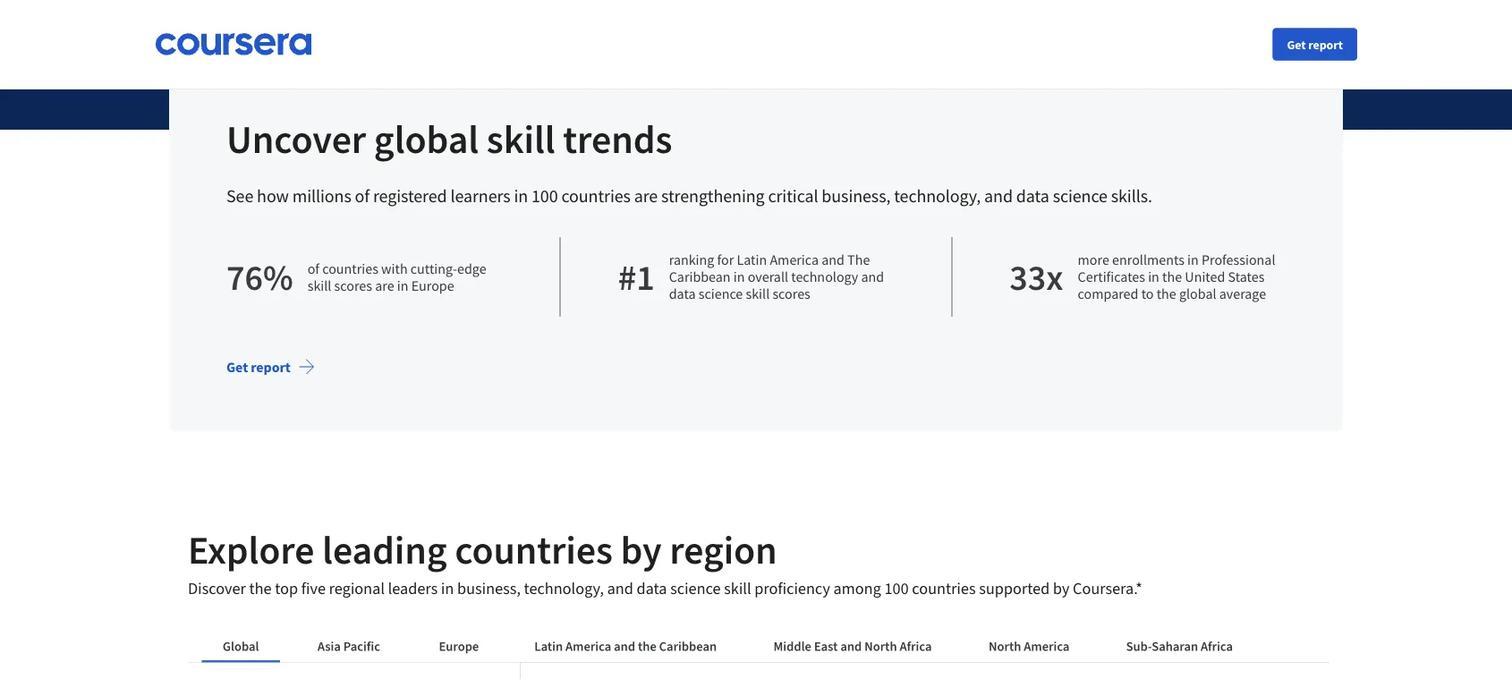 Task type: locate. For each thing, give the bounding box(es) containing it.
and left the
[[822, 251, 845, 269]]

scores left "with"
[[334, 277, 372, 294]]

report inside button
[[1309, 36, 1343, 52]]

skill up 100
[[487, 114, 555, 163]]

the
[[1163, 268, 1182, 286], [1157, 285, 1177, 303]]

get
[[1287, 36, 1306, 52], [226, 358, 248, 376]]

1 vertical spatial are
[[375, 277, 394, 294]]

of right the 76%
[[308, 260, 320, 277]]

skill
[[487, 114, 555, 163], [308, 277, 332, 294], [746, 285, 770, 303]]

countries
[[562, 185, 631, 207], [322, 260, 378, 277]]

1 horizontal spatial science
[[1053, 185, 1108, 207]]

0 horizontal spatial countries
[[322, 260, 378, 277]]

data down ranking
[[669, 285, 696, 303]]

coursera logo image
[[155, 33, 312, 55]]

1 vertical spatial science
[[699, 285, 743, 303]]

0 horizontal spatial science
[[699, 285, 743, 303]]

1 horizontal spatial scores
[[773, 285, 811, 303]]

0 vertical spatial get report
[[1287, 36, 1343, 52]]

latin
[[737, 251, 767, 269]]

uncover
[[226, 114, 366, 163]]

1 horizontal spatial get
[[1287, 36, 1306, 52]]

0 vertical spatial report
[[1309, 36, 1343, 52]]

data up 33x
[[1017, 185, 1050, 207]]

more
[[1078, 251, 1110, 269]]

skill right the 76%
[[308, 277, 332, 294]]

science left the skills.
[[1053, 185, 1108, 207]]

of right "millions"
[[355, 185, 370, 207]]

of
[[355, 185, 370, 207], [308, 260, 320, 277]]

0 horizontal spatial are
[[375, 277, 394, 294]]

get inside "get report" link
[[226, 358, 248, 376]]

registered
[[373, 185, 447, 207]]

0 horizontal spatial report
[[251, 358, 291, 376]]

skill down latin at the top of the page
[[746, 285, 770, 303]]

see
[[226, 185, 253, 207]]

compared
[[1078, 285, 1139, 303]]

1 horizontal spatial of
[[355, 185, 370, 207]]

america
[[770, 251, 819, 269]]

global up registered on the left of page
[[374, 114, 479, 163]]

100
[[532, 185, 558, 207]]

in left overall
[[734, 268, 745, 286]]

1 vertical spatial of
[[308, 260, 320, 277]]

uncover global skill trends
[[226, 114, 672, 163]]

countries right 100
[[562, 185, 631, 207]]

0 horizontal spatial get
[[226, 358, 248, 376]]

are
[[634, 185, 658, 207], [375, 277, 394, 294]]

1 vertical spatial report
[[251, 358, 291, 376]]

and
[[985, 185, 1013, 207], [822, 251, 845, 269], [861, 268, 884, 286]]

0 horizontal spatial of
[[308, 260, 320, 277]]

in right the enrollments
[[1188, 251, 1199, 269]]

in right the certificates
[[1148, 268, 1160, 286]]

data
[[1017, 185, 1050, 207], [669, 285, 696, 303]]

the
[[848, 251, 870, 269]]

get report inside button
[[1287, 36, 1343, 52]]

0 horizontal spatial data
[[669, 285, 696, 303]]

1 vertical spatial global
[[1180, 285, 1217, 303]]

report for "get report" link
[[251, 358, 291, 376]]

2 horizontal spatial and
[[985, 185, 1013, 207]]

are down trends
[[634, 185, 658, 207]]

critical
[[768, 185, 818, 207]]

are left europe
[[375, 277, 394, 294]]

1 vertical spatial get report
[[226, 358, 291, 376]]

get report
[[1287, 36, 1343, 52], [226, 358, 291, 376]]

ranking
[[669, 251, 715, 269]]

science
[[1053, 185, 1108, 207], [699, 285, 743, 303]]

states
[[1228, 268, 1265, 286]]

edge
[[457, 260, 487, 277]]

technology
[[791, 268, 859, 286]]

1 horizontal spatial global
[[1180, 285, 1217, 303]]

professional
[[1202, 251, 1276, 269]]

trends
[[563, 114, 672, 163]]

in left europe
[[397, 277, 409, 294]]

1 horizontal spatial skill
[[487, 114, 555, 163]]

0 horizontal spatial skill
[[308, 277, 332, 294]]

1 horizontal spatial get report
[[1287, 36, 1343, 52]]

countries left "with"
[[322, 260, 378, 277]]

and right technology on the right of page
[[861, 268, 884, 286]]

0 vertical spatial of
[[355, 185, 370, 207]]

1 horizontal spatial report
[[1309, 36, 1343, 52]]

2 horizontal spatial skill
[[746, 285, 770, 303]]

are inside of countries with cutting-edge skill scores are in europe
[[375, 277, 394, 294]]

of countries with cutting-edge skill scores are in europe
[[308, 260, 487, 294]]

1 horizontal spatial and
[[861, 268, 884, 286]]

0 horizontal spatial get report
[[226, 358, 291, 376]]

1 vertical spatial get
[[226, 358, 248, 376]]

report
[[1309, 36, 1343, 52], [251, 358, 291, 376]]

get inside get report button
[[1287, 36, 1306, 52]]

scores
[[334, 277, 372, 294], [773, 285, 811, 303]]

0 vertical spatial global
[[374, 114, 479, 163]]

in
[[514, 185, 528, 207], [1188, 251, 1199, 269], [734, 268, 745, 286], [1148, 268, 1160, 286], [397, 277, 409, 294]]

0 vertical spatial data
[[1017, 185, 1050, 207]]

strengthening
[[661, 185, 765, 207]]

global left average
[[1180, 285, 1217, 303]]

data inside 'ranking for latin america and the caribbean in overall technology and data science skill scores'
[[669, 285, 696, 303]]

1 vertical spatial countries
[[322, 260, 378, 277]]

of inside of countries with cutting-edge skill scores are in europe
[[308, 260, 320, 277]]

1 horizontal spatial are
[[634, 185, 658, 207]]

and right technology,
[[985, 185, 1013, 207]]

global
[[374, 114, 479, 163], [1180, 285, 1217, 303]]

science down for
[[699, 285, 743, 303]]

scores down america
[[773, 285, 811, 303]]

0 vertical spatial get
[[1287, 36, 1306, 52]]

0 horizontal spatial scores
[[334, 277, 372, 294]]

1 vertical spatial data
[[669, 285, 696, 303]]

1 horizontal spatial data
[[1017, 185, 1050, 207]]

global inside more enrollments in professional certificates in the united states compared to the global average
[[1180, 285, 1217, 303]]

certificates
[[1078, 268, 1146, 286]]

1 horizontal spatial countries
[[562, 185, 631, 207]]



Task type: describe. For each thing, give the bounding box(es) containing it.
see how millions of registered learners in 100 countries are strengthening critical business, technology, and data science skills.
[[226, 185, 1153, 207]]

skill inside of countries with cutting-edge skill scores are in europe
[[308, 277, 332, 294]]

scores inside 'ranking for latin america and the caribbean in overall technology and data science skill scores'
[[773, 285, 811, 303]]

overall
[[748, 268, 789, 286]]

0 horizontal spatial and
[[822, 251, 845, 269]]

business,
[[822, 185, 891, 207]]

get report for get report button
[[1287, 36, 1343, 52]]

0 vertical spatial countries
[[562, 185, 631, 207]]

get for get report button
[[1287, 36, 1306, 52]]

learners
[[451, 185, 511, 207]]

in inside of countries with cutting-edge skill scores are in europe
[[397, 277, 409, 294]]

33x
[[1010, 254, 1064, 299]]

in left 100
[[514, 185, 528, 207]]

enrollments
[[1113, 251, 1185, 269]]

more enrollments in professional certificates in the united states compared to the global average
[[1078, 251, 1276, 303]]

skills.
[[1111, 185, 1153, 207]]

0 horizontal spatial global
[[374, 114, 479, 163]]

how
[[257, 185, 289, 207]]

technology,
[[894, 185, 981, 207]]

0 vertical spatial are
[[634, 185, 658, 207]]

get report for "get report" link
[[226, 358, 291, 376]]

skill inside 'ranking for latin america and the caribbean in overall technology and data science skill scores'
[[746, 285, 770, 303]]

ranking for latin america and the caribbean in overall technology and data science skill scores
[[669, 251, 884, 303]]

#1
[[618, 254, 655, 299]]

scores inside of countries with cutting-edge skill scores are in europe
[[334, 277, 372, 294]]

get for "get report" link
[[226, 358, 248, 376]]

get report link
[[212, 345, 330, 388]]

countries inside of countries with cutting-edge skill scores are in europe
[[322, 260, 378, 277]]

united
[[1185, 268, 1226, 286]]

average
[[1220, 285, 1267, 303]]

with
[[381, 260, 408, 277]]

europe
[[411, 277, 454, 294]]

report for get report button
[[1309, 36, 1343, 52]]

get report button
[[1273, 28, 1358, 60]]

caribbean
[[669, 268, 731, 286]]

millions
[[292, 185, 351, 207]]

to
[[1142, 285, 1154, 303]]

0 vertical spatial science
[[1053, 185, 1108, 207]]

cutting-
[[411, 260, 457, 277]]

for
[[717, 251, 734, 269]]

science inside 'ranking for latin america and the caribbean in overall technology and data science skill scores'
[[699, 285, 743, 303]]

76%
[[226, 254, 293, 299]]

in inside 'ranking for latin america and the caribbean in overall technology and data science skill scores'
[[734, 268, 745, 286]]



Task type: vqa. For each thing, say whether or not it's contained in the screenshot.
Watch at left top
no



